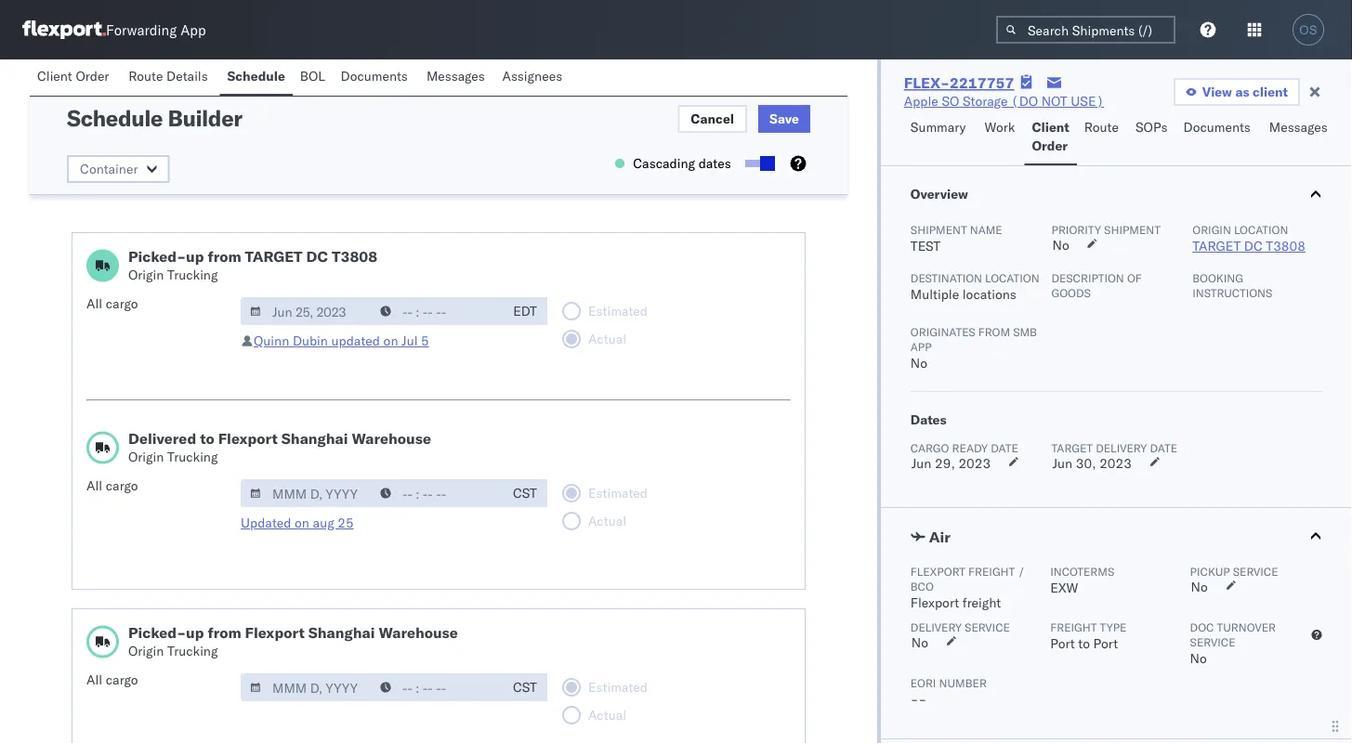 Task type: locate. For each thing, give the bounding box(es) containing it.
no down pickup
[[1191, 579, 1208, 595]]

shipment
[[911, 223, 967, 237]]

date for jun 29, 2023
[[991, 441, 1018, 455]]

instructions
[[1193, 286, 1273, 300]]

1 vertical spatial trucking
[[167, 449, 218, 465]]

goods
[[1052, 286, 1091, 300]]

1 horizontal spatial target
[[1193, 238, 1241, 254]]

delivery
[[911, 620, 962, 634]]

None checkbox
[[745, 160, 771, 167]]

3 -- : -- -- text field from the top
[[371, 674, 503, 702]]

location inside origin location target dc t3808
[[1234, 223, 1289, 237]]

0 vertical spatial cst
[[513, 485, 537, 501]]

route left details
[[129, 68, 163, 84]]

1 horizontal spatial app
[[911, 340, 932, 354]]

1 vertical spatial route
[[1084, 119, 1119, 135]]

dates
[[699, 155, 731, 171]]

route button
[[1077, 111, 1128, 165]]

0 vertical spatial messages
[[426, 68, 485, 84]]

1 all from the top
[[86, 296, 102, 312]]

freight up delivery service
[[963, 595, 1001, 611]]

turnover
[[1217, 620, 1276, 634]]

date
[[991, 441, 1018, 455], [1150, 441, 1178, 455]]

flex-2217757 link
[[904, 73, 1014, 92]]

apple
[[904, 93, 938, 109]]

route down use)
[[1084, 119, 1119, 135]]

picked- inside picked-up from flexport shanghai warehouse origin trucking
[[128, 624, 186, 642]]

1 horizontal spatial jun
[[1053, 455, 1073, 472]]

0 vertical spatial all cargo
[[86, 296, 138, 312]]

1 vertical spatial schedule
[[67, 104, 163, 132]]

all for picked-up from flexport shanghai warehouse
[[86, 672, 102, 688]]

trucking inside picked-up from target dc t3808 origin trucking
[[167, 267, 218, 283]]

to right "delivered"
[[200, 429, 214, 448]]

2217757
[[950, 73, 1014, 92]]

0 horizontal spatial order
[[76, 68, 109, 84]]

client
[[1253, 84, 1288, 100]]

0 vertical spatial shanghai
[[281, 429, 348, 448]]

quinn dubin updated on jul 5
[[254, 333, 429, 349]]

target dc t3808 link
[[1193, 238, 1306, 254]]

documents button
[[333, 59, 419, 96], [1176, 111, 1262, 165]]

t3808
[[1266, 238, 1306, 254], [332, 247, 377, 266]]

service down flexport freight / bco flexport freight
[[965, 620, 1010, 634]]

2 vertical spatial trucking
[[167, 643, 218, 659]]

up inside picked-up from target dc t3808 origin trucking
[[186, 247, 204, 266]]

location inside destination location multiple locations
[[985, 271, 1040, 285]]

schedule button
[[220, 59, 293, 96]]

1 horizontal spatial messages
[[1269, 119, 1328, 135]]

flex-
[[904, 73, 950, 92]]

schedule up container
[[67, 104, 163, 132]]

no down delivery
[[912, 635, 928, 651]]

to
[[200, 429, 214, 448], [1078, 636, 1090, 652]]

2 date from the left
[[1150, 441, 1178, 455]]

1 horizontal spatial client order
[[1032, 119, 1069, 154]]

0 horizontal spatial location
[[985, 271, 1040, 285]]

t3808 inside picked-up from target dc t3808 origin trucking
[[332, 247, 377, 266]]

service inside "doc turnover service"
[[1190, 635, 1236, 649]]

0 vertical spatial documents
[[341, 68, 408, 84]]

1 horizontal spatial t3808
[[1266, 238, 1306, 254]]

target
[[1052, 441, 1093, 455]]

no down priority
[[1053, 237, 1069, 253]]

0 vertical spatial from
[[208, 247, 241, 266]]

up
[[186, 247, 204, 266], [186, 624, 204, 642]]

up for target
[[186, 247, 204, 266]]

up inside picked-up from flexport shanghai warehouse origin trucking
[[186, 624, 204, 642]]

name
[[970, 223, 1003, 237]]

messages down "client"
[[1269, 119, 1328, 135]]

1 port from the left
[[1050, 636, 1075, 652]]

as
[[1235, 84, 1250, 100]]

0 horizontal spatial documents
[[341, 68, 408, 84]]

1 horizontal spatial to
[[1078, 636, 1090, 652]]

1 vertical spatial service
[[965, 620, 1010, 634]]

1 horizontal spatial route
[[1084, 119, 1119, 135]]

0 horizontal spatial target
[[245, 247, 303, 266]]

cascading dates
[[633, 155, 731, 171]]

picked-up from flexport shanghai warehouse origin trucking
[[128, 624, 458, 659]]

from inside picked-up from flexport shanghai warehouse origin trucking
[[208, 624, 241, 642]]

cargo
[[106, 296, 138, 312], [106, 478, 138, 494], [106, 672, 138, 688]]

client order down the 'not'
[[1032, 119, 1069, 154]]

0 vertical spatial up
[[186, 247, 204, 266]]

client order down flexport. image at the top left
[[37, 68, 109, 84]]

1 horizontal spatial schedule
[[227, 68, 285, 84]]

location up locations
[[985, 271, 1040, 285]]

1 horizontal spatial on
[[383, 333, 398, 349]]

2 all cargo from the top
[[86, 478, 138, 494]]

0 vertical spatial client
[[37, 68, 72, 84]]

1 all cargo from the top
[[86, 296, 138, 312]]

from
[[208, 247, 241, 266], [978, 325, 1010, 339], [208, 624, 241, 642]]

0 horizontal spatial messages
[[426, 68, 485, 84]]

1 horizontal spatial client order button
[[1025, 111, 1077, 165]]

2 jun from the left
[[1053, 455, 1073, 472]]

mmm d, yyyy text field down picked-up from flexport shanghai warehouse origin trucking
[[241, 674, 373, 702]]

order down forwarding app "link" at the left of the page
[[76, 68, 109, 84]]

messages button down "client"
[[1262, 111, 1338, 165]]

1 vertical spatial from
[[978, 325, 1010, 339]]

shipment name test
[[911, 223, 1003, 254]]

0 horizontal spatial jun
[[912, 455, 932, 472]]

cargo ready date
[[911, 441, 1018, 455]]

type
[[1100, 620, 1127, 634]]

0 horizontal spatial date
[[991, 441, 1018, 455]]

flexport
[[218, 429, 278, 448], [911, 565, 966, 579], [911, 595, 959, 611], [245, 624, 305, 642]]

work
[[985, 119, 1015, 135]]

date right "delivery"
[[1150, 441, 1178, 455]]

mmm d, yyyy text field up updated on aug 25 button
[[241, 480, 373, 507]]

1 horizontal spatial port
[[1094, 636, 1118, 652]]

cargo for delivered to flexport shanghai warehouse
[[106, 478, 138, 494]]

3 trucking from the top
[[167, 643, 218, 659]]

2 - from the left
[[919, 691, 927, 708]]

2 -- : -- -- text field from the top
[[371, 480, 503, 507]]

0 horizontal spatial messages button
[[419, 59, 495, 96]]

updated
[[331, 333, 380, 349]]

dubin
[[293, 333, 328, 349]]

schedule inside schedule button
[[227, 68, 285, 84]]

from for picked-up from target dc t3808
[[208, 247, 241, 266]]

1 vertical spatial order
[[1032, 138, 1068, 154]]

1 vertical spatial documents button
[[1176, 111, 1262, 165]]

0 horizontal spatial client order
[[37, 68, 109, 84]]

route
[[129, 68, 163, 84], [1084, 119, 1119, 135]]

no inside originates from smb app no
[[911, 355, 928, 371]]

target up mmm d, yyyy text field
[[245, 247, 303, 266]]

client down the 'not'
[[1032, 119, 1069, 135]]

messages left assignees
[[426, 68, 485, 84]]

-- : -- -- text field for picked-up from target dc t3808
[[371, 297, 503, 325]]

1 vertical spatial up
[[186, 624, 204, 642]]

2 vertical spatial from
[[208, 624, 241, 642]]

1 horizontal spatial order
[[1032, 138, 1068, 154]]

documents
[[341, 68, 408, 84], [1184, 119, 1251, 135]]

messages
[[426, 68, 485, 84], [1269, 119, 1328, 135]]

flex-2217757
[[904, 73, 1014, 92]]

1 vertical spatial client order
[[1032, 119, 1069, 154]]

0 vertical spatial schedule
[[227, 68, 285, 84]]

documents right bol button at the top
[[341, 68, 408, 84]]

2023 down target delivery date
[[1100, 455, 1132, 472]]

trucking inside picked-up from flexport shanghai warehouse origin trucking
[[167, 643, 218, 659]]

eori
[[911, 676, 936, 690]]

1 picked- from the top
[[128, 247, 186, 266]]

all for picked-up from target dc t3808
[[86, 296, 102, 312]]

target up booking
[[1193, 238, 1241, 254]]

to down the freight
[[1078, 636, 1090, 652]]

client order button down flexport. image at the top left
[[30, 59, 121, 96]]

-- : -- -- text field
[[371, 297, 503, 325], [371, 480, 503, 507], [371, 674, 503, 702]]

freight type port to port
[[1050, 620, 1127, 652]]

schedule for schedule
[[227, 68, 285, 84]]

0 vertical spatial to
[[200, 429, 214, 448]]

2 picked- from the top
[[128, 624, 186, 642]]

1 horizontal spatial dc
[[1244, 238, 1263, 254]]

0 horizontal spatial schedule
[[67, 104, 163, 132]]

MMM D, YYYY text field
[[241, 480, 373, 507], [241, 674, 373, 702]]

0 vertical spatial mmm d, yyyy text field
[[241, 480, 373, 507]]

on left the jul
[[383, 333, 398, 349]]

quinn
[[254, 333, 289, 349]]

target inside picked-up from target dc t3808 origin trucking
[[245, 247, 303, 266]]

0 vertical spatial documents button
[[333, 59, 419, 96]]

0 vertical spatial trucking
[[167, 267, 218, 283]]

0 vertical spatial warehouse
[[352, 429, 431, 448]]

all cargo
[[86, 296, 138, 312], [86, 478, 138, 494], [86, 672, 138, 688]]

1 vertical spatial shanghai
[[308, 624, 375, 642]]

2 trucking from the top
[[167, 449, 218, 465]]

1 vertical spatial cargo
[[106, 478, 138, 494]]

0 vertical spatial client order button
[[30, 59, 121, 96]]

1 vertical spatial freight
[[963, 595, 1001, 611]]

cargo
[[911, 441, 949, 455]]

app inside originates from smb app no
[[911, 340, 932, 354]]

location up target dc t3808 link
[[1234, 223, 1289, 237]]

shanghai
[[281, 429, 348, 448], [308, 624, 375, 642]]

5
[[421, 333, 429, 349]]

0 vertical spatial cargo
[[106, 296, 138, 312]]

2023 down 'ready'
[[959, 455, 991, 472]]

cancel button
[[678, 105, 747, 133]]

app down originates
[[911, 340, 932, 354]]

3 cargo from the top
[[106, 672, 138, 688]]

sops
[[1136, 119, 1168, 135]]

0 horizontal spatial dc
[[306, 247, 328, 266]]

details
[[166, 68, 208, 84]]

1 vertical spatial app
[[911, 340, 932, 354]]

picked- inside picked-up from target dc t3808 origin trucking
[[128, 247, 186, 266]]

2 vertical spatial service
[[1190, 635, 1236, 649]]

service right pickup
[[1233, 565, 1278, 579]]

freight left /
[[968, 565, 1015, 579]]

0 vertical spatial location
[[1234, 223, 1289, 237]]

service
[[1233, 565, 1278, 579], [965, 620, 1010, 634], [1190, 635, 1236, 649]]

0 horizontal spatial app
[[180, 21, 206, 39]]

0 horizontal spatial port
[[1050, 636, 1075, 652]]

1 jun from the left
[[912, 455, 932, 472]]

documents button down view
[[1176, 111, 1262, 165]]

2 2023 from the left
[[1100, 455, 1132, 472]]

(do
[[1011, 93, 1038, 109]]

location
[[1234, 223, 1289, 237], [985, 271, 1040, 285]]

1 horizontal spatial messages button
[[1262, 111, 1338, 165]]

2 vertical spatial all cargo
[[86, 672, 138, 688]]

from inside picked-up from target dc t3808 origin trucking
[[208, 247, 241, 266]]

2 vertical spatial all
[[86, 672, 102, 688]]

1 vertical spatial picked-
[[128, 624, 186, 642]]

no down originates
[[911, 355, 928, 371]]

schedule left bol on the left of the page
[[227, 68, 285, 84]]

jun for jun 29, 2023
[[912, 455, 932, 472]]

documents down view
[[1184, 119, 1251, 135]]

1 horizontal spatial date
[[1150, 441, 1178, 455]]

1 vertical spatial client
[[1032, 119, 1069, 135]]

to inside delivered to flexport shanghai warehouse origin trucking
[[200, 429, 214, 448]]

jun 30, 2023
[[1053, 455, 1132, 472]]

1 2023 from the left
[[959, 455, 991, 472]]

trucking
[[167, 267, 218, 283], [167, 449, 218, 465], [167, 643, 218, 659]]

target
[[1193, 238, 1241, 254], [245, 247, 303, 266]]

use)
[[1071, 93, 1104, 109]]

delivered
[[128, 429, 196, 448]]

1 horizontal spatial location
[[1234, 223, 1289, 237]]

so
[[942, 93, 959, 109]]

jun down cargo
[[912, 455, 932, 472]]

port
[[1050, 636, 1075, 652], [1094, 636, 1118, 652]]

bco
[[911, 579, 934, 593]]

dc up 'booking instructions'
[[1244, 238, 1263, 254]]

0 horizontal spatial documents button
[[333, 59, 419, 96]]

app up details
[[180, 21, 206, 39]]

messages button left assignees
[[419, 59, 495, 96]]

3 all from the top
[[86, 672, 102, 688]]

service for delivery service
[[965, 620, 1010, 634]]

picked-
[[128, 247, 186, 266], [128, 624, 186, 642]]

0 vertical spatial picked-
[[128, 247, 186, 266]]

flexport. image
[[22, 20, 106, 39]]

jun down the target
[[1053, 455, 1073, 472]]

2 vertical spatial -- : -- -- text field
[[371, 674, 503, 702]]

t3808 up 'booking instructions'
[[1266, 238, 1306, 254]]

date right 'ready'
[[991, 441, 1018, 455]]

0 horizontal spatial t3808
[[332, 247, 377, 266]]

0 vertical spatial messages button
[[419, 59, 495, 96]]

1 cargo from the top
[[106, 296, 138, 312]]

trucking for flexport
[[167, 643, 218, 659]]

1 vertical spatial to
[[1078, 636, 1090, 652]]

freight
[[968, 565, 1015, 579], [963, 595, 1001, 611]]

1 up from the top
[[186, 247, 204, 266]]

air
[[929, 528, 951, 546]]

0 horizontal spatial on
[[295, 515, 309, 531]]

1 horizontal spatial 2023
[[1100, 455, 1132, 472]]

updated
[[241, 515, 291, 531]]

on
[[383, 333, 398, 349], [295, 515, 309, 531]]

order for the left client order button
[[76, 68, 109, 84]]

1 horizontal spatial client
[[1032, 119, 1069, 135]]

bol
[[300, 68, 325, 84]]

1 trucking from the top
[[167, 267, 218, 283]]

order for the bottom client order button
[[1032, 138, 1068, 154]]

jun 29, 2023
[[912, 455, 991, 472]]

1 vertical spatial location
[[985, 271, 1040, 285]]

port down the type
[[1094, 636, 1118, 652]]

0 vertical spatial route
[[129, 68, 163, 84]]

1 vertical spatial cst
[[513, 679, 537, 696]]

0 horizontal spatial to
[[200, 429, 214, 448]]

0 vertical spatial all
[[86, 296, 102, 312]]

client order button
[[30, 59, 121, 96], [1025, 111, 1077, 165]]

of
[[1127, 271, 1142, 285]]

1 vertical spatial documents
[[1184, 119, 1251, 135]]

1 vertical spatial all cargo
[[86, 478, 138, 494]]

from for picked-up from flexport shanghai warehouse
[[208, 624, 241, 642]]

2023
[[959, 455, 991, 472], [1100, 455, 1132, 472]]

0 vertical spatial app
[[180, 21, 206, 39]]

t3808 up mmm d, yyyy text field
[[332, 247, 377, 266]]

jun
[[912, 455, 932, 472], [1053, 455, 1073, 472]]

3 all cargo from the top
[[86, 672, 138, 688]]

schedule builder
[[67, 104, 242, 132]]

1 vertical spatial all
[[86, 478, 102, 494]]

1 -- : -- -- text field from the top
[[371, 297, 503, 325]]

messages for top messages button
[[426, 68, 485, 84]]

cst
[[513, 485, 537, 501], [513, 679, 537, 696]]

route details button
[[121, 59, 220, 96]]

client
[[37, 68, 72, 84], [1032, 119, 1069, 135]]

dc up mmm d, yyyy text field
[[306, 247, 328, 266]]

2 up from the top
[[186, 624, 204, 642]]

0 vertical spatial -- : -- -- text field
[[371, 297, 503, 325]]

on left aug
[[295, 515, 309, 531]]

client down flexport. image at the top left
[[37, 68, 72, 84]]

multiple
[[911, 286, 959, 303]]

2 all from the top
[[86, 478, 102, 494]]

documents button right bol on the left of the page
[[333, 59, 419, 96]]

1 cst from the top
[[513, 485, 537, 501]]

messages for bottommost messages button
[[1269, 119, 1328, 135]]

service down doc
[[1190, 635, 1236, 649]]

port down the freight
[[1050, 636, 1075, 652]]

priority shipment
[[1052, 223, 1161, 237]]

1 vertical spatial warehouse
[[379, 624, 458, 642]]

0 horizontal spatial route
[[129, 68, 163, 84]]

0 vertical spatial client order
[[37, 68, 109, 84]]

1 vertical spatial mmm d, yyyy text field
[[241, 674, 373, 702]]

1 date from the left
[[991, 441, 1018, 455]]

2 cargo from the top
[[106, 478, 138, 494]]

schedule
[[227, 68, 285, 84], [67, 104, 163, 132]]

0 horizontal spatial 2023
[[959, 455, 991, 472]]

0 horizontal spatial client order button
[[30, 59, 121, 96]]

client order button down the 'not'
[[1025, 111, 1077, 165]]

warehouse inside picked-up from flexport shanghai warehouse origin trucking
[[379, 624, 458, 642]]

2 mmm d, yyyy text field from the top
[[241, 674, 373, 702]]

0 vertical spatial order
[[76, 68, 109, 84]]

order down the 'not'
[[1032, 138, 1068, 154]]

no for delivery service
[[912, 635, 928, 651]]



Task type: vqa. For each thing, say whether or not it's contained in the screenshot.
No associated with Delivery service
yes



Task type: describe. For each thing, give the bounding box(es) containing it.
origin inside delivered to flexport shanghai warehouse origin trucking
[[128, 449, 164, 465]]

doc
[[1190, 620, 1214, 634]]

originates
[[911, 325, 976, 339]]

view as client
[[1202, 84, 1288, 100]]

client order for the left client order button
[[37, 68, 109, 84]]

summary
[[911, 119, 966, 135]]

cascading
[[633, 155, 695, 171]]

to inside freight type port to port
[[1078, 636, 1090, 652]]

Search Shipments (/) text field
[[996, 16, 1176, 44]]

air button
[[881, 508, 1352, 564]]

incoterms exw
[[1050, 565, 1115, 596]]

incoterms
[[1050, 565, 1115, 579]]

dc inside picked-up from target dc t3808 origin trucking
[[306, 247, 328, 266]]

all cargo for delivered to flexport shanghai warehouse
[[86, 478, 138, 494]]

assignees
[[502, 68, 562, 84]]

freight
[[1050, 620, 1097, 634]]

os
[[1300, 23, 1318, 37]]

1 horizontal spatial documents button
[[1176, 111, 1262, 165]]

-- : -- -- text field for delivered to flexport shanghai warehouse
[[371, 480, 503, 507]]

1 vertical spatial messages button
[[1262, 111, 1338, 165]]

0 vertical spatial freight
[[968, 565, 1015, 579]]

service for pickup service
[[1233, 565, 1278, 579]]

apple so storage (do not use)
[[904, 93, 1104, 109]]

all cargo for picked-up from flexport shanghai warehouse
[[86, 672, 138, 688]]

location for dc
[[1234, 223, 1289, 237]]

picked-up from target dc t3808 origin trucking
[[128, 247, 377, 283]]

jun for jun 30, 2023
[[1053, 455, 1073, 472]]

save button
[[758, 105, 810, 133]]

route for route
[[1084, 119, 1119, 135]]

forwarding app
[[106, 21, 206, 39]]

no for pickup service
[[1191, 579, 1208, 595]]

cargo for picked-up from target dc t3808
[[106, 296, 138, 312]]

description of goods
[[1052, 271, 1142, 300]]

pickup
[[1190, 565, 1230, 579]]

shanghai inside delivered to flexport shanghai warehouse origin trucking
[[281, 429, 348, 448]]

os button
[[1287, 8, 1330, 51]]

all for delivered to flexport shanghai warehouse
[[86, 478, 102, 494]]

flexport inside delivered to flexport shanghai warehouse origin trucking
[[218, 429, 278, 448]]

MMM D, YYYY text field
[[241, 297, 373, 325]]

destination location multiple locations
[[911, 271, 1040, 303]]

2023 for jun 29, 2023
[[959, 455, 991, 472]]

forwarding
[[106, 21, 177, 39]]

client order for the bottom client order button
[[1032, 119, 1069, 154]]

origin inside picked-up from flexport shanghai warehouse origin trucking
[[128, 643, 164, 659]]

smb
[[1013, 325, 1037, 339]]

shanghai inside picked-up from flexport shanghai warehouse origin trucking
[[308, 624, 375, 642]]

schedule for schedule builder
[[67, 104, 163, 132]]

2023 for jun 30, 2023
[[1100, 455, 1132, 472]]

route details
[[129, 68, 208, 84]]

priority
[[1052, 223, 1101, 237]]

origin inside origin location target dc t3808
[[1193, 223, 1231, 237]]

quinn dubin updated on jul 5 button
[[254, 333, 429, 349]]

1 mmm d, yyyy text field from the top
[[241, 480, 373, 507]]

date for jun 30, 2023
[[1150, 441, 1178, 455]]

builder
[[168, 104, 242, 132]]

shipment
[[1104, 223, 1161, 237]]

origin location target dc t3808
[[1193, 223, 1306, 254]]

flexport inside picked-up from flexport shanghai warehouse origin trucking
[[245, 624, 305, 642]]

container button
[[67, 155, 170, 183]]

1 horizontal spatial documents
[[1184, 119, 1251, 135]]

test
[[911, 238, 941, 254]]

0 horizontal spatial client
[[37, 68, 72, 84]]

up for flexport
[[186, 624, 204, 642]]

route for route details
[[129, 68, 163, 84]]

2 cst from the top
[[513, 679, 537, 696]]

target delivery date
[[1052, 441, 1178, 455]]

bol button
[[293, 59, 333, 96]]

2 port from the left
[[1094, 636, 1118, 652]]

trucking for target
[[167, 267, 218, 283]]

destination
[[911, 271, 982, 285]]

1 vertical spatial on
[[295, 515, 309, 531]]

eori number --
[[911, 676, 987, 708]]

picked- for picked-up from flexport shanghai warehouse
[[128, 624, 186, 642]]

exw
[[1050, 580, 1078, 596]]

dc inside origin location target dc t3808
[[1244, 238, 1263, 254]]

booking instructions
[[1193, 271, 1273, 300]]

updated on aug 25 button
[[241, 515, 354, 531]]

pickup service
[[1190, 565, 1278, 579]]

jul
[[402, 333, 418, 349]]

location for locations
[[985, 271, 1040, 285]]

origin inside picked-up from target dc t3808 origin trucking
[[128, 267, 164, 283]]

delivery
[[1096, 441, 1147, 455]]

booking
[[1193, 271, 1243, 285]]

overview button
[[881, 166, 1352, 222]]

dates
[[911, 412, 947, 428]]

all cargo for picked-up from target dc t3808
[[86, 296, 138, 312]]

delivery service
[[911, 620, 1010, 634]]

flexport freight / bco flexport freight
[[911, 565, 1025, 611]]

doc turnover service
[[1190, 620, 1276, 649]]

assignees button
[[495, 59, 573, 96]]

30,
[[1076, 455, 1096, 472]]

save
[[770, 111, 799, 127]]

app inside "link"
[[180, 21, 206, 39]]

no for priority shipment
[[1053, 237, 1069, 253]]

ready
[[952, 441, 988, 455]]

summary button
[[903, 111, 977, 165]]

delivered to flexport shanghai warehouse origin trucking
[[128, 429, 431, 465]]

target inside origin location target dc t3808
[[1193, 238, 1241, 254]]

container
[[80, 161, 138, 177]]

edt
[[513, 303, 537, 319]]

29,
[[935, 455, 955, 472]]

overview
[[911, 186, 968, 202]]

warehouse inside delivered to flexport shanghai warehouse origin trucking
[[352, 429, 431, 448]]

25
[[338, 515, 354, 531]]

work button
[[977, 111, 1025, 165]]

number
[[939, 676, 987, 690]]

t3808 inside origin location target dc t3808
[[1266, 238, 1306, 254]]

sops button
[[1128, 111, 1176, 165]]

cargo for picked-up from flexport shanghai warehouse
[[106, 672, 138, 688]]

picked- for picked-up from target dc t3808
[[128, 247, 186, 266]]

1 - from the left
[[911, 691, 919, 708]]

view as client button
[[1174, 78, 1300, 106]]

originates from smb app no
[[911, 325, 1037, 371]]

updated on aug 25
[[241, 515, 354, 531]]

from inside originates from smb app no
[[978, 325, 1010, 339]]

apple so storage (do not use) link
[[904, 92, 1104, 111]]

no down doc
[[1190, 651, 1207, 667]]

forwarding app link
[[22, 20, 206, 39]]

aug
[[313, 515, 334, 531]]

0 vertical spatial on
[[383, 333, 398, 349]]

1 vertical spatial client order button
[[1025, 111, 1077, 165]]

trucking inside delivered to flexport shanghai warehouse origin trucking
[[167, 449, 218, 465]]



